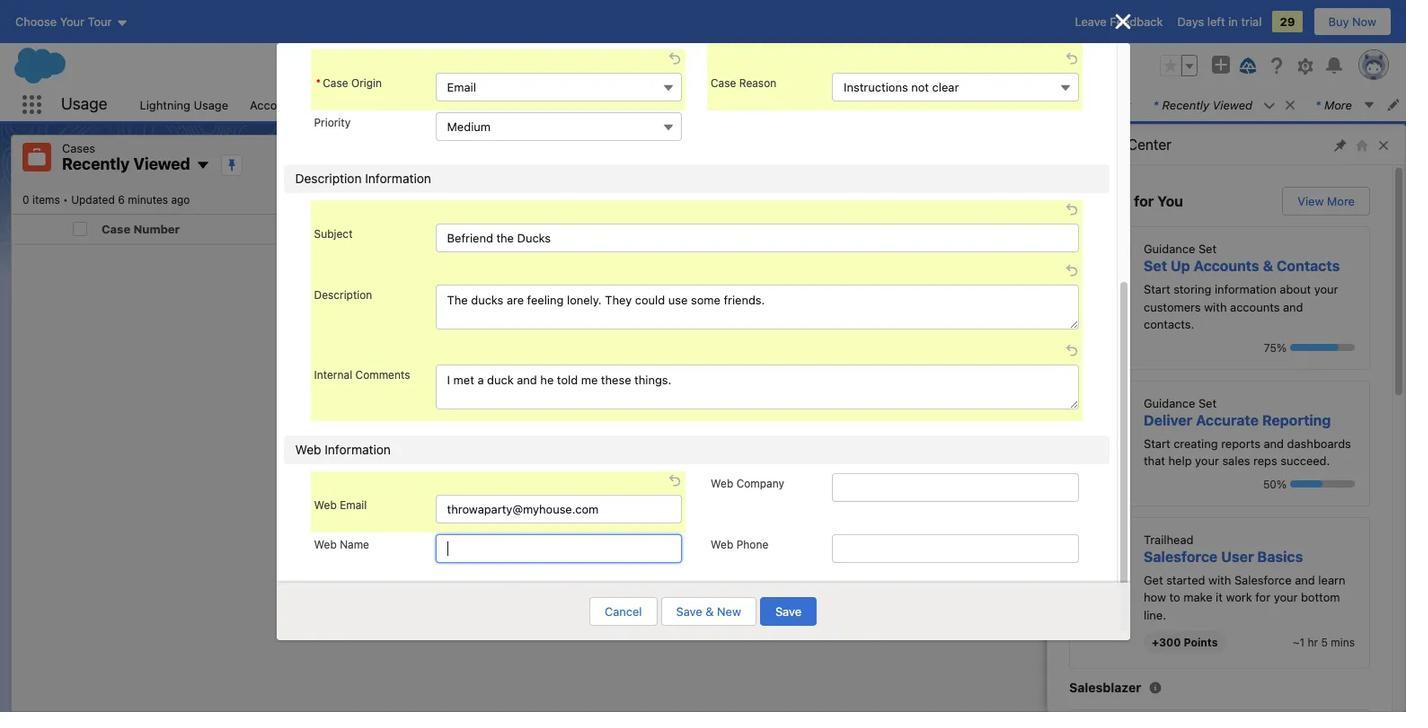 Task type: locate. For each thing, give the bounding box(es) containing it.
~1
[[1293, 636, 1305, 650]]

0 horizontal spatial new
[[717, 605, 742, 619]]

owner inside button
[[1137, 222, 1175, 236]]

save right cancel
[[676, 605, 703, 619]]

web up the web email
[[295, 443, 321, 458]]

& inside button
[[706, 605, 714, 619]]

2 progress bar progress bar from the top
[[1291, 481, 1356, 488]]

items
[[32, 193, 60, 206]]

assets list item
[[1062, 88, 1143, 121]]

reason
[[740, 77, 777, 90]]

salesforce
[[1144, 549, 1218, 565], [1235, 573, 1292, 587]]

web company
[[711, 478, 785, 491]]

recently up updated
[[62, 155, 130, 173]]

description information
[[295, 171, 431, 186]]

0 vertical spatial email
[[447, 80, 476, 95]]

1 vertical spatial description
[[314, 289, 372, 302]]

2 save from the left
[[776, 605, 802, 619]]

2 vertical spatial guidance
[[1144, 396, 1196, 410]]

1 horizontal spatial salesforce
[[1235, 573, 1292, 587]]

& down web phone
[[706, 605, 714, 619]]

set up accounts & contacts button
[[1144, 258, 1341, 274]]

inverse image
[[1112, 11, 1134, 32]]

accounts list item
[[239, 88, 335, 121]]

1 vertical spatial your
[[1196, 454, 1220, 468]]

0 vertical spatial for
[[1135, 193, 1154, 209]]

and up bottom
[[1296, 573, 1316, 587]]

2 vertical spatial and
[[1296, 573, 1316, 587]]

case for case owner alias
[[1105, 222, 1134, 236]]

•
[[63, 193, 68, 206]]

0 vertical spatial new
[[1233, 150, 1257, 164]]

* recently viewed
[[1154, 98, 1253, 112]]

progress bar progress bar for set up accounts & contacts
[[1291, 344, 1356, 351]]

* up center
[[1154, 98, 1159, 112]]

recently
[[1163, 98, 1210, 112], [62, 155, 130, 173]]

1 vertical spatial with
[[1209, 573, 1232, 587]]

save & new
[[676, 605, 742, 619]]

name
[[340, 539, 369, 552]]

case number
[[102, 222, 180, 236]]

for
[[1135, 193, 1154, 209], [1256, 591, 1271, 605]]

* up priority
[[316, 77, 321, 90]]

cases right the "cases" 'image'
[[62, 141, 95, 156]]

1 vertical spatial owner
[[1137, 222, 1175, 236]]

status element
[[596, 214, 858, 244]]

1 horizontal spatial owner
[[1332, 150, 1368, 164]]

guidance down assets
[[1062, 137, 1124, 153]]

and inside guidance set set up accounts & contacts start storing information about your customers with accounts and contacts.
[[1284, 300, 1304, 314]]

0 vertical spatial your
[[1315, 282, 1339, 297]]

set down alias
[[1199, 242, 1217, 256]]

1 vertical spatial and
[[1264, 436, 1285, 451]]

1 horizontal spatial recently
[[1163, 98, 1210, 112]]

0 vertical spatial description
[[295, 171, 362, 186]]

case down selected for you
[[1105, 222, 1134, 236]]

information up the web email
[[325, 443, 391, 458]]

reps
[[1254, 454, 1278, 468]]

new left save button
[[717, 605, 742, 619]]

leave feedback
[[1076, 14, 1164, 29]]

progress bar progress bar right 75% on the top of the page
[[1291, 344, 1356, 351]]

priority
[[314, 116, 351, 130]]

guidance inside guidance set set up accounts & contacts start storing information about your customers with accounts and contacts.
[[1144, 242, 1196, 256]]

1 vertical spatial information
[[325, 443, 391, 458]]

and for basics
[[1296, 573, 1316, 587]]

1 start from the top
[[1144, 282, 1171, 297]]

web name
[[314, 539, 369, 552]]

75%
[[1265, 341, 1287, 355]]

viewed up new button
[[1213, 98, 1253, 112]]

1 vertical spatial accounts
[[1194, 258, 1260, 274]]

1 horizontal spatial email
[[447, 80, 476, 95]]

1 horizontal spatial cases
[[608, 98, 641, 112]]

lightning usage
[[140, 98, 228, 112]]

cancel button
[[590, 598, 658, 627]]

0 horizontal spatial your
[[1196, 454, 1220, 468]]

1 horizontal spatial &
[[1263, 258, 1274, 274]]

trailhead salesforce user basics get started with salesforce and learn how to make it work for your bottom line.
[[1144, 533, 1346, 622]]

web phone
[[711, 539, 769, 552]]

1 vertical spatial *
[[1154, 98, 1159, 112]]

your down contacts
[[1315, 282, 1339, 297]]

1 vertical spatial viewed
[[133, 155, 190, 173]]

cases down the search... 'button' on the top of page
[[608, 98, 641, 112]]

guidance for guidance center
[[1062, 137, 1124, 153]]

save
[[676, 605, 703, 619], [776, 605, 802, 619]]

change
[[1287, 150, 1329, 164]]

0 vertical spatial *
[[316, 77, 321, 90]]

accurate
[[1196, 412, 1259, 428]]

guidance
[[1062, 137, 1124, 153], [1144, 242, 1196, 256], [1144, 396, 1196, 410]]

work
[[1227, 591, 1253, 605]]

1 horizontal spatial *
[[1154, 98, 1159, 112]]

cell
[[66, 214, 94, 244]]

subject inside button
[[352, 222, 397, 236]]

0 vertical spatial with
[[1205, 300, 1227, 314]]

usage up recently viewed at the top of the page
[[61, 95, 107, 113]]

how
[[1144, 591, 1167, 605]]

email inside button
[[447, 80, 476, 95]]

1 save from the left
[[676, 605, 703, 619]]

internal comments
[[314, 369, 410, 382]]

background operations link
[[817, 88, 967, 121]]

with up it
[[1209, 573, 1232, 587]]

1 vertical spatial recently
[[62, 155, 130, 173]]

and
[[1284, 300, 1304, 314], [1264, 436, 1285, 451], [1296, 573, 1316, 587]]

0 vertical spatial recently
[[1163, 98, 1210, 112]]

start up customers
[[1144, 282, 1171, 297]]

0 vertical spatial start
[[1144, 282, 1171, 297]]

and down about
[[1284, 300, 1304, 314]]

2 start from the top
[[1144, 436, 1171, 451]]

0 horizontal spatial accounts
[[250, 98, 301, 112]]

operations
[[896, 98, 956, 112]]

new button
[[1218, 144, 1271, 171]]

with inside trailhead salesforce user basics get started with salesforce and learn how to make it work for your bottom line.
[[1209, 573, 1232, 587]]

cases image
[[22, 143, 51, 172]]

for left you
[[1135, 193, 1154, 209]]

status button
[[596, 214, 827, 243]]

1 horizontal spatial for
[[1256, 591, 1271, 605]]

description down priority
[[295, 171, 362, 186]]

set left "up"
[[1144, 258, 1168, 274]]

assets link
[[1062, 88, 1120, 121]]

1 vertical spatial salesforce
[[1235, 573, 1292, 587]]

1 horizontal spatial usage
[[194, 98, 228, 112]]

contacts
[[1277, 258, 1341, 274]]

None search field
[[957, 178, 1173, 206]]

accounts
[[250, 98, 301, 112], [1194, 258, 1260, 274]]

0 horizontal spatial recently
[[62, 155, 130, 173]]

salesforce down "trailhead"
[[1144, 549, 1218, 565]]

0 vertical spatial and
[[1284, 300, 1304, 314]]

1 horizontal spatial new
[[1233, 150, 1257, 164]]

reports
[[1222, 436, 1261, 451]]

campaigns list item
[[491, 88, 597, 121]]

your left bottom
[[1274, 591, 1298, 605]]

guidance inside guidance set deliver accurate reporting start creating reports and dashboards that help your sales reps succeed.
[[1144, 396, 1196, 410]]

user
[[1222, 549, 1255, 565]]

1 horizontal spatial save
[[776, 605, 802, 619]]

action element
[[1348, 214, 1395, 244]]

1 vertical spatial guidance
[[1144, 242, 1196, 256]]

0 vertical spatial guidance
[[1062, 137, 1124, 153]]

recently viewed status
[[22, 193, 71, 206]]

set inside guidance set deliver accurate reporting start creating reports and dashboards that help your sales reps succeed.
[[1199, 396, 1217, 410]]

Case Reason button
[[832, 73, 1079, 102]]

2 horizontal spatial your
[[1315, 282, 1339, 297]]

case owner alias element
[[1098, 214, 1359, 244]]

0 horizontal spatial *
[[316, 77, 321, 90]]

cases
[[608, 98, 641, 112], [62, 141, 95, 156]]

hr
[[1308, 636, 1319, 650]]

* for * recently viewed
[[1154, 98, 1159, 112]]

group
[[1160, 55, 1198, 76]]

start inside guidance set deliver accurate reporting start creating reports and dashboards that help your sales reps succeed.
[[1144, 436, 1171, 451]]

usage
[[61, 95, 107, 113], [194, 98, 228, 112]]

email up the name
[[340, 499, 367, 513]]

and inside trailhead salesforce user basics get started with salesforce and learn how to make it work for your bottom line.
[[1296, 573, 1316, 587]]

for right work
[[1256, 591, 1271, 605]]

0 vertical spatial set
[[1199, 242, 1217, 256]]

0 horizontal spatial for
[[1135, 193, 1154, 209]]

leave feedback link
[[1076, 14, 1164, 29]]

internal
[[314, 369, 353, 382]]

0 vertical spatial owner
[[1332, 150, 1368, 164]]

and inside guidance set deliver accurate reporting start creating reports and dashboards that help your sales reps succeed.
[[1264, 436, 1285, 451]]

Case Origin, Email button
[[436, 73, 682, 102]]

*
[[316, 77, 321, 90], [1154, 98, 1159, 112]]

list view controls image
[[1177, 178, 1216, 206]]

with down storing
[[1205, 300, 1227, 314]]

& up information on the top right of page
[[1263, 258, 1274, 274]]

reporting
[[1263, 412, 1332, 428]]

1 vertical spatial for
[[1256, 591, 1271, 605]]

owner down you
[[1137, 222, 1175, 236]]

Priority button
[[436, 113, 682, 142]]

description
[[295, 171, 362, 186], [314, 289, 372, 302]]

2 vertical spatial set
[[1199, 396, 1217, 410]]

guidance for guidance set deliver accurate reporting start creating reports and dashboards that help your sales reps succeed.
[[1144, 396, 1196, 410]]

item number element
[[12, 214, 66, 244]]

progress bar progress bar down succeed.
[[1291, 481, 1356, 488]]

0 vertical spatial cases
[[608, 98, 641, 112]]

medium
[[447, 120, 491, 134]]

start inside guidance set set up accounts & contacts start storing information about your customers with accounts and contacts.
[[1144, 282, 1171, 297]]

Description text field
[[436, 285, 1079, 330]]

new inside button
[[1233, 150, 1257, 164]]

owner inside 'button'
[[1332, 150, 1368, 164]]

case for case number
[[102, 222, 131, 236]]

web left phone
[[711, 539, 734, 552]]

&
[[1263, 258, 1274, 274], [706, 605, 714, 619]]

view
[[1298, 194, 1325, 209]]

0 vertical spatial progress bar progress bar
[[1291, 344, 1356, 351]]

0 horizontal spatial owner
[[1137, 222, 1175, 236]]

Subject text field
[[436, 224, 1079, 253]]

recently inside list item
[[1163, 98, 1210, 112]]

web left the name
[[314, 539, 337, 552]]

save for save & new
[[676, 605, 703, 619]]

set for set
[[1199, 242, 1217, 256]]

1 vertical spatial &
[[706, 605, 714, 619]]

viewed up minutes
[[133, 155, 190, 173]]

start up that
[[1144, 436, 1171, 451]]

0 horizontal spatial cases
[[62, 141, 95, 156]]

salesforce down basics
[[1235, 573, 1292, 587]]

help
[[1169, 454, 1192, 468]]

1 vertical spatial progress bar progress bar
[[1291, 481, 1356, 488]]

set for deliver
[[1199, 396, 1217, 410]]

more
[[1328, 194, 1356, 209]]

and up reps
[[1264, 436, 1285, 451]]

web email
[[314, 499, 367, 513]]

0 vertical spatial information
[[365, 171, 431, 186]]

1 horizontal spatial viewed
[[1213, 98, 1253, 112]]

case number element
[[94, 214, 356, 244]]

guidance up "up"
[[1144, 242, 1196, 256]]

recently up center
[[1163, 98, 1210, 112]]

owner right change
[[1332, 150, 1368, 164]]

0 vertical spatial &
[[1263, 258, 1274, 274]]

set
[[1199, 242, 1217, 256], [1144, 258, 1168, 274], [1199, 396, 1217, 410]]

information for web information
[[325, 443, 391, 458]]

29
[[1280, 14, 1296, 29]]

list
[[715, 464, 730, 478]]

progress bar progress bar
[[1291, 344, 1356, 351], [1291, 481, 1356, 488]]

description up internal
[[314, 289, 372, 302]]

save right the save & new
[[776, 605, 802, 619]]

web left company
[[711, 478, 734, 491]]

guidance up "deliver"
[[1144, 396, 1196, 410]]

0 horizontal spatial &
[[706, 605, 714, 619]]

information up subject button
[[365, 171, 431, 186]]

list item
[[1143, 88, 1305, 121]]

date/time
[[854, 222, 914, 236]]

updated
[[71, 193, 115, 206]]

save button
[[760, 598, 817, 627]]

1 horizontal spatial accounts
[[1194, 258, 1260, 274]]

case down 6
[[102, 222, 131, 236]]

salesforce user basics button
[[1144, 549, 1304, 565]]

your inside guidance set deliver accurate reporting start creating reports and dashboards that help your sales reps succeed.
[[1196, 454, 1220, 468]]

usage right lightning
[[194, 98, 228, 112]]

2 vertical spatial your
[[1274, 591, 1298, 605]]

about
[[1280, 282, 1312, 297]]

1 progress bar progress bar from the top
[[1291, 344, 1356, 351]]

date/time opened button
[[847, 214, 1078, 243]]

mins
[[1332, 636, 1356, 650]]

description for description information
[[295, 171, 362, 186]]

1 horizontal spatial your
[[1274, 591, 1298, 605]]

creating
[[1174, 436, 1219, 451]]

switching
[[660, 464, 711, 478]]

1 vertical spatial email
[[340, 499, 367, 513]]

accounts inside 'list item'
[[250, 98, 301, 112]]

accounts link
[[239, 88, 312, 121]]

0 horizontal spatial save
[[676, 605, 703, 619]]

information
[[365, 171, 431, 186], [325, 443, 391, 458]]

0 vertical spatial accounts
[[250, 98, 301, 112]]

case owner alias button
[[1098, 214, 1329, 243]]

cases link
[[597, 88, 652, 121]]

background operations list item
[[817, 88, 990, 121]]

0 vertical spatial viewed
[[1213, 98, 1253, 112]]

web up web name
[[314, 499, 337, 513]]

contact
[[686, 98, 729, 112]]

that
[[1144, 454, 1166, 468]]

save for save
[[776, 605, 802, 619]]

contact requests
[[686, 98, 783, 112]]

0 horizontal spatial usage
[[61, 95, 107, 113]]

contact requests link
[[675, 88, 794, 121]]

case up contact requests
[[711, 77, 737, 90]]

email up 'calendar' on the top of page
[[447, 80, 476, 95]]

0 horizontal spatial salesforce
[[1144, 549, 1218, 565]]

chatter link
[[335, 88, 397, 121]]

owner for change
[[1332, 150, 1368, 164]]

1 vertical spatial start
[[1144, 436, 1171, 451]]

for inside trailhead salesforce user basics get started with salesforce and learn how to make it work for your bottom line.
[[1256, 591, 1271, 605]]

your down creating
[[1196, 454, 1220, 468]]

set up accurate
[[1199, 396, 1217, 410]]

0 horizontal spatial viewed
[[133, 155, 190, 173]]

viewed
[[1213, 98, 1253, 112], [133, 155, 190, 173]]

0 horizontal spatial email
[[340, 499, 367, 513]]

progress bar image
[[1291, 481, 1323, 488]]

1 vertical spatial new
[[717, 605, 742, 619]]

web for web email
[[314, 499, 337, 513]]

new left change
[[1233, 150, 1257, 164]]

background operations
[[828, 98, 956, 112]]

0 vertical spatial salesforce
[[1144, 549, 1218, 565]]

list
[[129, 88, 1407, 121]]



Task type: vqa. For each thing, say whether or not it's contained in the screenshot.
Phone button
no



Task type: describe. For each thing, give the bounding box(es) containing it.
lightning usage link
[[129, 88, 239, 121]]

not
[[912, 80, 929, 95]]

cell inside "recently viewed|cases|list view" element
[[66, 214, 94, 244]]

feedback
[[1110, 14, 1164, 29]]

* case origin
[[316, 77, 382, 90]]

Web Email text field
[[436, 496, 682, 524]]

minutes
[[128, 193, 168, 206]]

0
[[22, 193, 29, 206]]

chatter
[[346, 98, 387, 112]]

list containing lightning usage
[[129, 88, 1407, 121]]

text default image
[[1285, 99, 1297, 111]]

progress bar image
[[1291, 344, 1339, 351]]

Search Recently Viewed list view. search field
[[957, 178, 1173, 206]]

Web Name text field
[[436, 535, 682, 564]]

buy
[[1329, 14, 1350, 29]]

50%
[[1264, 478, 1287, 491]]

+300 points
[[1152, 636, 1218, 650]]

information for description information
[[365, 171, 431, 186]]

lightning
[[140, 98, 191, 112]]

it
[[1216, 591, 1223, 605]]

web for web information
[[295, 443, 321, 458]]

progress bar progress bar for deliver accurate reporting
[[1291, 481, 1356, 488]]

basics
[[1258, 549, 1304, 565]]

in
[[1229, 14, 1239, 29]]

view more
[[1298, 194, 1356, 209]]

& inside guidance set set up accounts & contacts start storing information about your customers with accounts and contacts.
[[1263, 258, 1274, 274]]

campaigns
[[502, 98, 563, 112]]

phone
[[737, 539, 769, 552]]

web for web name
[[314, 539, 337, 552]]

list item containing *
[[1143, 88, 1305, 121]]

change owner
[[1287, 150, 1368, 164]]

calendar link
[[397, 88, 468, 121]]

information
[[1215, 282, 1277, 297]]

web for web company
[[711, 478, 734, 491]]

item number image
[[12, 214, 66, 243]]

get
[[1144, 573, 1164, 587]]

ago
[[171, 193, 190, 206]]

with inside guidance set set up accounts & contacts start storing information about your customers with accounts and contacts.
[[1205, 300, 1227, 314]]

guidance set deliver accurate reporting start creating reports and dashboards that help your sales reps succeed.
[[1144, 396, 1352, 468]]

up
[[1171, 258, 1191, 274]]

Web Company text field
[[832, 474, 1079, 503]]

instructions not clear
[[844, 80, 959, 95]]

selected for you
[[1070, 193, 1184, 209]]

Web Phone text field
[[832, 535, 1079, 564]]

owner for case
[[1137, 222, 1175, 236]]

recently viewed|cases|list view element
[[11, 135, 1396, 713]]

* for * case origin
[[316, 77, 321, 90]]

selected
[[1070, 193, 1131, 209]]

cases list item
[[597, 88, 675, 121]]

search... button
[[496, 51, 855, 80]]

accounts inside guidance set set up accounts & contacts start storing information about your customers with accounts and contacts.
[[1194, 258, 1260, 274]]

your inside trailhead salesforce user basics get started with salesforce and learn how to make it work for your bottom line.
[[1274, 591, 1298, 605]]

0 items • updated 6 minutes ago
[[22, 193, 190, 206]]

assets
[[1072, 98, 1109, 112]]

action image
[[1348, 214, 1395, 243]]

case reason
[[711, 77, 777, 90]]

subject element
[[345, 214, 607, 244]]

requests
[[732, 98, 783, 112]]

analytics
[[1001, 98, 1051, 112]]

case owner alias
[[1105, 222, 1206, 236]]

contact requests list item
[[675, 88, 817, 121]]

deliver
[[1144, 412, 1193, 428]]

1 vertical spatial set
[[1144, 258, 1168, 274]]

1 vertical spatial cases
[[62, 141, 95, 156]]

6
[[118, 193, 125, 206]]

case left origin
[[323, 77, 348, 90]]

and for accurate
[[1264, 436, 1285, 451]]

days left in trial
[[1178, 14, 1262, 29]]

viewed inside list item
[[1213, 98, 1253, 112]]

try
[[639, 464, 656, 478]]

description for description
[[314, 289, 372, 302]]

you
[[1158, 193, 1184, 209]]

campaigns link
[[491, 88, 574, 121]]

buy now button
[[1314, 7, 1392, 36]]

center
[[1128, 137, 1172, 153]]

cancel
[[605, 605, 642, 619]]

web information
[[295, 443, 391, 458]]

search...
[[531, 58, 579, 73]]

5
[[1322, 636, 1328, 650]]

cases inside "list item"
[[608, 98, 641, 112]]

guidance center
[[1062, 137, 1172, 153]]

deliver accurate reporting button
[[1144, 412, 1332, 428]]

save & new button
[[661, 598, 757, 627]]

guidance for guidance set set up accounts & contacts start storing information about your customers with accounts and contacts.
[[1144, 242, 1196, 256]]

leave
[[1076, 14, 1107, 29]]

recently inside "recently viewed|cases|list view" element
[[62, 155, 130, 173]]

case for case reason
[[711, 77, 737, 90]]

case number button
[[94, 214, 325, 243]]

now
[[1353, 14, 1377, 29]]

opened
[[917, 222, 962, 236]]

customers
[[1144, 300, 1201, 314]]

new inside button
[[717, 605, 742, 619]]

usage inside list
[[194, 98, 228, 112]]

analytics link
[[990, 88, 1062, 121]]

web for web phone
[[711, 539, 734, 552]]

left
[[1208, 14, 1226, 29]]

date/time opened
[[854, 222, 962, 236]]

learn
[[1319, 573, 1346, 587]]

calendar list item
[[397, 88, 491, 121]]

line.
[[1144, 608, 1167, 622]]

background
[[828, 98, 893, 112]]

guidance set set up accounts & contacts start storing information about your customers with accounts and contacts.
[[1144, 242, 1341, 332]]

days
[[1178, 14, 1205, 29]]

try switching list views.
[[639, 464, 768, 478]]

clear
[[933, 80, 959, 95]]

sales
[[1223, 454, 1251, 468]]

points
[[1184, 636, 1218, 650]]

origin
[[351, 77, 382, 90]]

company
[[737, 478, 785, 491]]

succeed.
[[1281, 454, 1331, 468]]

date/time opened element
[[847, 214, 1098, 244]]

dashboards
[[1288, 436, 1352, 451]]

your inside guidance set set up accounts & contacts start storing information about your customers with accounts and contacts.
[[1315, 282, 1339, 297]]

Internal Comments text field
[[436, 365, 1079, 410]]



